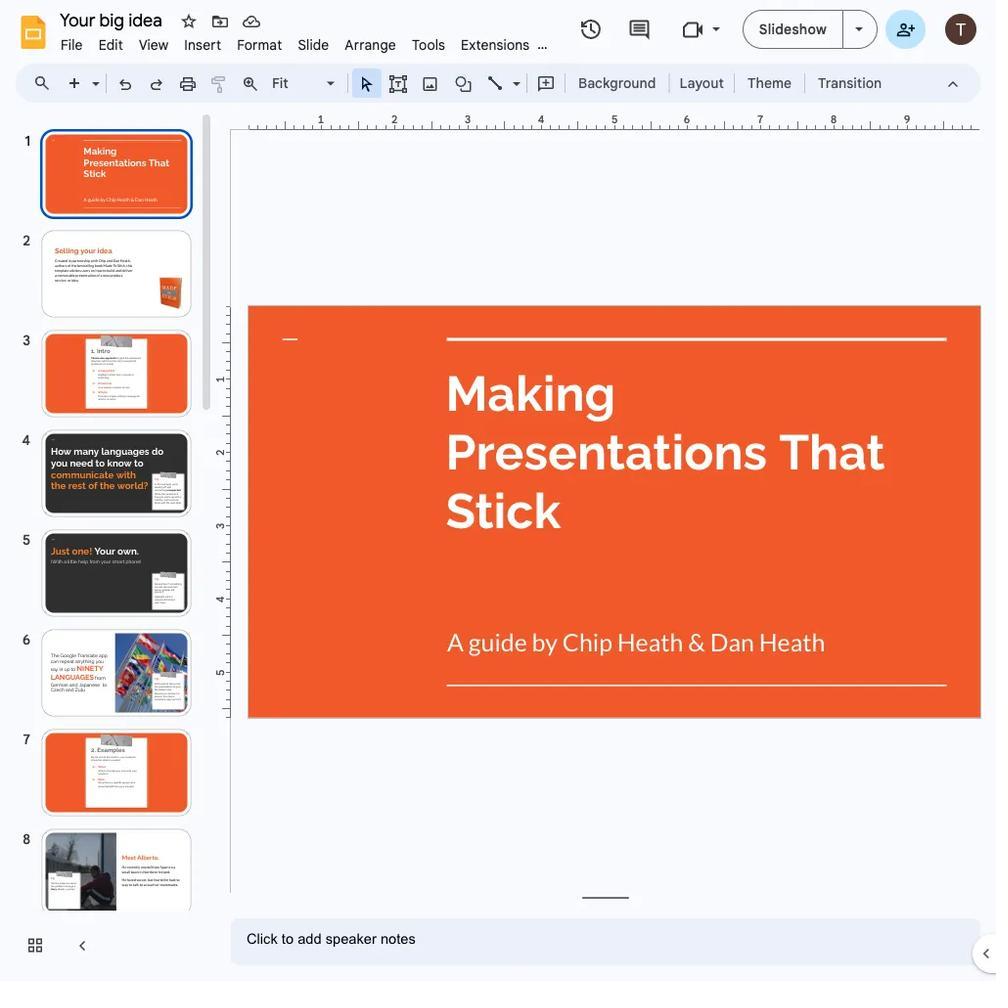 Task type: locate. For each thing, give the bounding box(es) containing it.
menu bar containing file
[[53, 25, 555, 58]]

application
[[0, 0, 996, 982]]

menu bar banner
[[0, 0, 996, 982]]

arrange
[[345, 36, 396, 53]]

view menu item
[[131, 33, 176, 56]]

tools menu item
[[404, 33, 453, 56]]

menu bar inside menu bar banner
[[53, 25, 555, 58]]

view
[[139, 36, 169, 53]]

theme
[[748, 74, 792, 92]]

menu bar
[[53, 25, 555, 58]]

extensions
[[461, 36, 530, 53]]

new slide with layout image
[[87, 70, 100, 77]]

edit
[[99, 36, 123, 53]]

Star checkbox
[[175, 8, 203, 35]]

Zoom text field
[[269, 69, 324, 97]]

file menu item
[[53, 33, 91, 56]]

Zoom field
[[266, 69, 344, 98]]

transition button
[[810, 69, 891, 98]]

insert
[[184, 36, 221, 53]]

file
[[61, 36, 83, 53]]

insert image image
[[419, 69, 442, 97]]

format menu item
[[229, 33, 290, 56]]

format
[[237, 36, 282, 53]]

navigation
[[0, 111, 215, 982]]

theme button
[[739, 69, 801, 98]]

Rename text field
[[53, 8, 173, 31]]

slide menu item
[[290, 33, 337, 56]]

Menus field
[[24, 69, 68, 97]]

shape image
[[453, 69, 475, 97]]



Task type: vqa. For each thing, say whether or not it's contained in the screenshot.
border corresponding to Border color
no



Task type: describe. For each thing, give the bounding box(es) containing it.
edit menu item
[[91, 33, 131, 56]]

background button
[[570, 69, 665, 98]]

layout
[[680, 74, 724, 92]]

slide
[[298, 36, 329, 53]]

arrange menu item
[[337, 33, 404, 56]]

share. anyone with the link. anyone who has the link can access. no sign-in required. image
[[897, 20, 915, 38]]

background
[[578, 74, 656, 92]]

main toolbar
[[58, 69, 892, 98]]

presentation options image
[[855, 27, 863, 31]]

layout button
[[674, 69, 730, 98]]

select line image
[[508, 70, 521, 77]]

application containing slideshow
[[0, 0, 996, 982]]

slideshow
[[759, 21, 827, 38]]

extensions menu item
[[453, 33, 538, 56]]

transition
[[818, 74, 882, 92]]

tools
[[412, 36, 445, 53]]

insert menu item
[[176, 33, 229, 56]]

slideshow button
[[743, 10, 844, 49]]



